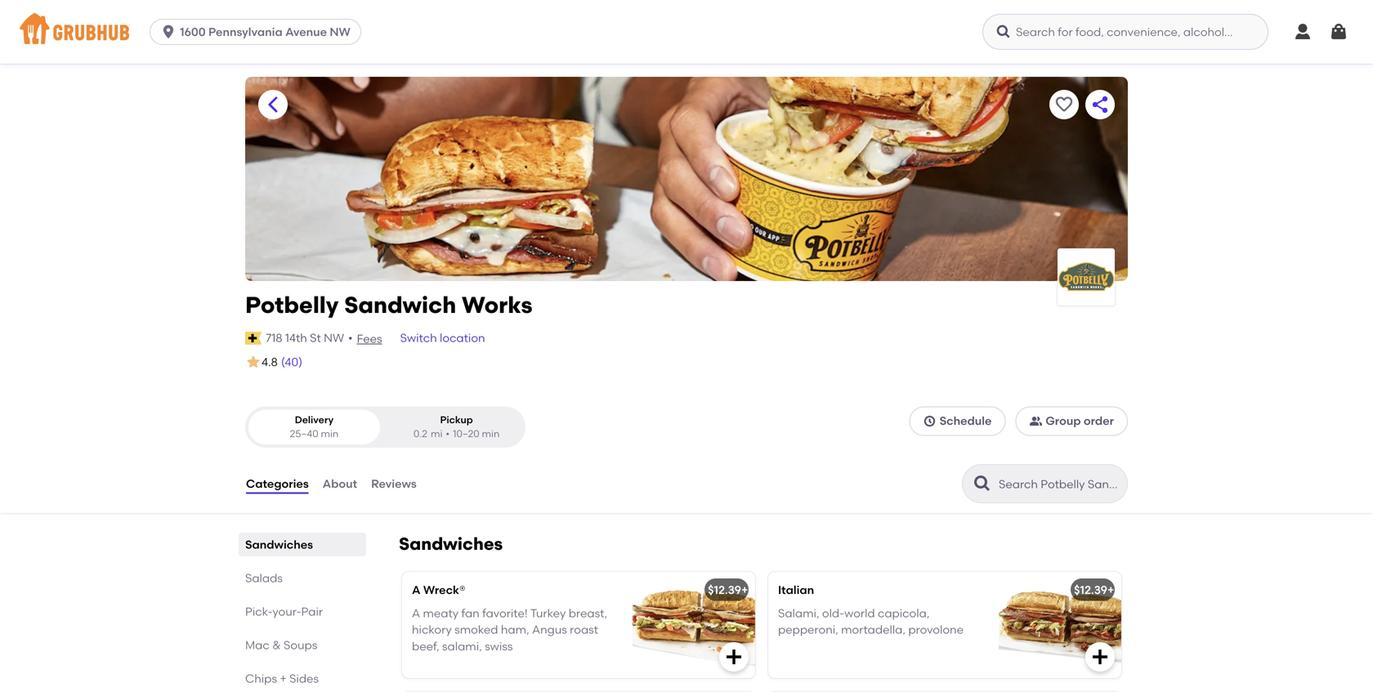 Task type: locate. For each thing, give the bounding box(es) containing it.
a wreck®
[[412, 584, 466, 597]]

a
[[412, 584, 421, 597], [412, 607, 420, 621]]

0 horizontal spatial min
[[321, 428, 339, 440]]

1 horizontal spatial $12.39
[[1075, 584, 1108, 597]]

people icon image
[[1030, 415, 1043, 428]]

beef,
[[412, 640, 440, 654]]

potbelly sandwich works logo image
[[1058, 249, 1115, 306]]

0 horizontal spatial $12.39 +
[[708, 584, 749, 597]]

0 vertical spatial •
[[348, 331, 353, 345]]

mi
[[431, 428, 443, 440]]

svg image
[[1294, 22, 1313, 42], [160, 24, 177, 40], [996, 24, 1012, 40]]

pick-
[[245, 605, 273, 619]]

old-
[[823, 607, 845, 621]]

$12.39 for a meaty fan favorite! turkey breast, hickory smoked ham, angus roast beef, salami, swiss
[[708, 584, 742, 597]]

star icon image
[[245, 354, 262, 371]]

group order button
[[1016, 407, 1128, 436]]

1 horizontal spatial min
[[482, 428, 500, 440]]

favorite!
[[483, 607, 528, 621]]

0 vertical spatial a
[[412, 584, 421, 597]]

works
[[462, 292, 533, 319]]

1 $12.39 + from the left
[[708, 584, 749, 597]]

meaty
[[423, 607, 459, 621]]

2 min from the left
[[482, 428, 500, 440]]

nw inside main navigation navigation
[[330, 25, 351, 39]]

min inside pickup 0.2 mi • 10–20 min
[[482, 428, 500, 440]]

1 horizontal spatial $12.39 +
[[1075, 584, 1115, 597]]

roast
[[570, 623, 599, 637]]

a for a meaty fan favorite! turkey breast, hickory smoked ham, angus roast beef, salami, swiss
[[412, 607, 420, 621]]

1 vertical spatial •
[[446, 428, 450, 440]]

nw
[[330, 25, 351, 39], [324, 331, 344, 345]]

switch location button
[[400, 329, 486, 348]]

svg image inside 1600 pennsylvania avenue nw button
[[160, 24, 177, 40]]

25–40
[[290, 428, 319, 440]]

nw right 'avenue'
[[330, 25, 351, 39]]

a wreck® image
[[633, 572, 756, 679]]

1 $12.39 from the left
[[708, 584, 742, 597]]

a inside a meaty fan favorite! turkey breast, hickory smoked ham, angus roast beef, salami, swiss
[[412, 607, 420, 621]]

swiss
[[485, 640, 513, 654]]

1 horizontal spatial •
[[446, 428, 450, 440]]

categories
[[246, 477, 309, 491]]

capicola,
[[878, 607, 930, 621]]

svg image
[[1330, 22, 1349, 42], [924, 415, 937, 428], [725, 648, 744, 667], [1091, 648, 1111, 667]]

2 a from the top
[[412, 607, 420, 621]]

share icon image
[[1091, 95, 1111, 114]]

• fees
[[348, 331, 382, 346]]

pickup
[[440, 414, 473, 426]]

angus
[[532, 623, 567, 637]]

a up hickory
[[412, 607, 420, 621]]

save this restaurant image
[[1055, 95, 1075, 114]]

a for a wreck®
[[412, 584, 421, 597]]

nw right st
[[324, 331, 344, 345]]

sandwiches up the wreck®
[[399, 534, 503, 555]]

chips
[[245, 672, 277, 686]]

• left fees
[[348, 331, 353, 345]]

breast,
[[569, 607, 608, 621]]

ham,
[[501, 623, 530, 637]]

1 horizontal spatial +
[[742, 584, 749, 597]]

pair
[[301, 605, 323, 619]]

reviews
[[371, 477, 417, 491]]

•
[[348, 331, 353, 345], [446, 428, 450, 440]]

$12.39 +
[[708, 584, 749, 597], [1075, 584, 1115, 597]]

+
[[742, 584, 749, 597], [1108, 584, 1115, 597], [280, 672, 287, 686]]

save this restaurant button
[[1050, 90, 1079, 119]]

sandwiches up salads
[[245, 538, 313, 552]]

1 vertical spatial a
[[412, 607, 420, 621]]

a left the wreck®
[[412, 584, 421, 597]]

min right 10–20
[[482, 428, 500, 440]]

2 $12.39 + from the left
[[1075, 584, 1115, 597]]

sandwiches
[[399, 534, 503, 555], [245, 538, 313, 552]]

subscription pass image
[[245, 332, 262, 345]]

$12.39
[[708, 584, 742, 597], [1075, 584, 1108, 597]]

min
[[321, 428, 339, 440], [482, 428, 500, 440]]

0 horizontal spatial $12.39
[[708, 584, 742, 597]]

main navigation navigation
[[0, 0, 1374, 64]]

(40)
[[281, 355, 303, 369]]

reviews button
[[370, 455, 418, 514]]

italian
[[778, 584, 815, 597]]

0 vertical spatial nw
[[330, 25, 351, 39]]

0 horizontal spatial •
[[348, 331, 353, 345]]

salads
[[245, 572, 283, 586]]

order
[[1084, 414, 1115, 428]]

search icon image
[[973, 474, 993, 494]]

delivery
[[295, 414, 334, 426]]

2 horizontal spatial +
[[1108, 584, 1115, 597]]

italian image
[[999, 572, 1122, 679]]

• right mi
[[446, 428, 450, 440]]

group
[[1046, 414, 1082, 428]]

option group
[[245, 407, 526, 448]]

min down delivery
[[321, 428, 339, 440]]

pick-your-pair
[[245, 605, 323, 619]]

schedule button
[[910, 407, 1006, 436]]

$12.39 for salami, old-world capicola, pepperoni, mortadella, provolone
[[1075, 584, 1108, 597]]

1 a from the top
[[412, 584, 421, 597]]

1 min from the left
[[321, 428, 339, 440]]

1600 pennsylvania avenue nw
[[180, 25, 351, 39]]

provolone
[[909, 623, 964, 637]]

• inside pickup 0.2 mi • 10–20 min
[[446, 428, 450, 440]]

nw for 1600 pennsylvania avenue nw
[[330, 25, 351, 39]]

0 horizontal spatial sandwiches
[[245, 538, 313, 552]]

your-
[[273, 605, 301, 619]]

1 vertical spatial nw
[[324, 331, 344, 345]]

2 $12.39 from the left
[[1075, 584, 1108, 597]]

0 horizontal spatial svg image
[[160, 24, 177, 40]]



Task type: vqa. For each thing, say whether or not it's contained in the screenshot.
first $12.39 + from the right
yes



Task type: describe. For each thing, give the bounding box(es) containing it.
Search for food, convenience, alcohol... search field
[[983, 14, 1269, 50]]

4.8
[[262, 355, 278, 369]]

718 14th st nw button
[[265, 329, 345, 348]]

min inside delivery 25–40 min
[[321, 428, 339, 440]]

salami,
[[778, 607, 820, 621]]

turkey
[[531, 607, 566, 621]]

nw for 718 14th st nw
[[324, 331, 344, 345]]

switch
[[400, 331, 437, 345]]

sandwich
[[344, 292, 456, 319]]

st
[[310, 331, 321, 345]]

chips + sides
[[245, 672, 319, 686]]

1600
[[180, 25, 206, 39]]

2 horizontal spatial svg image
[[1294, 22, 1313, 42]]

salami,
[[442, 640, 482, 654]]

1600 pennsylvania avenue nw button
[[150, 19, 368, 45]]

10–20
[[453, 428, 480, 440]]

mac & soups
[[245, 639, 318, 653]]

option group containing delivery 25–40 min
[[245, 407, 526, 448]]

potbelly sandwich works
[[245, 292, 533, 319]]

pepperoni,
[[778, 623, 839, 637]]

0.2
[[414, 428, 428, 440]]

718
[[266, 331, 283, 345]]

1 horizontal spatial svg image
[[996, 24, 1012, 40]]

718 14th st nw
[[266, 331, 344, 345]]

14th
[[285, 331, 307, 345]]

delivery 25–40 min
[[290, 414, 339, 440]]

a meaty fan favorite! turkey breast, hickory smoked ham, angus roast beef, salami, swiss
[[412, 607, 608, 654]]

categories button
[[245, 455, 310, 514]]

switch location
[[400, 331, 485, 345]]

world
[[845, 607, 876, 621]]

sides
[[290, 672, 319, 686]]

schedule
[[940, 414, 992, 428]]

mac
[[245, 639, 270, 653]]

0 horizontal spatial +
[[280, 672, 287, 686]]

smoked
[[455, 623, 498, 637]]

&
[[272, 639, 281, 653]]

mortadella,
[[842, 623, 906, 637]]

location
[[440, 331, 485, 345]]

caret left icon image
[[263, 95, 283, 114]]

pennsylvania
[[209, 25, 283, 39]]

svg image inside schedule button
[[924, 415, 937, 428]]

• inside • fees
[[348, 331, 353, 345]]

avenue
[[285, 25, 327, 39]]

1 horizontal spatial sandwiches
[[399, 534, 503, 555]]

salami, old-world capicola, pepperoni, mortadella, provolone
[[778, 607, 964, 637]]

fees
[[357, 332, 382, 346]]

wreck®
[[423, 584, 466, 597]]

+ for salami, old-world capicola, pepperoni, mortadella, provolone
[[1108, 584, 1115, 597]]

group order
[[1046, 414, 1115, 428]]

fees button
[[356, 330, 383, 348]]

soups
[[284, 639, 318, 653]]

$12.39 + for a meaty fan favorite! turkey breast, hickory smoked ham, angus roast beef, salami, swiss
[[708, 584, 749, 597]]

hickory
[[412, 623, 452, 637]]

+ for a meaty fan favorite! turkey breast, hickory smoked ham, angus roast beef, salami, swiss
[[742, 584, 749, 597]]

svg image inside main navigation navigation
[[1330, 22, 1349, 42]]

Search Potbelly Sandwich Works search field
[[998, 477, 1123, 492]]

potbelly
[[245, 292, 339, 319]]

$12.39 + for salami, old-world capicola, pepperoni, mortadella, provolone
[[1075, 584, 1115, 597]]

about button
[[322, 455, 358, 514]]

pickup 0.2 mi • 10–20 min
[[414, 414, 500, 440]]

about
[[323, 477, 357, 491]]

fan
[[462, 607, 480, 621]]



